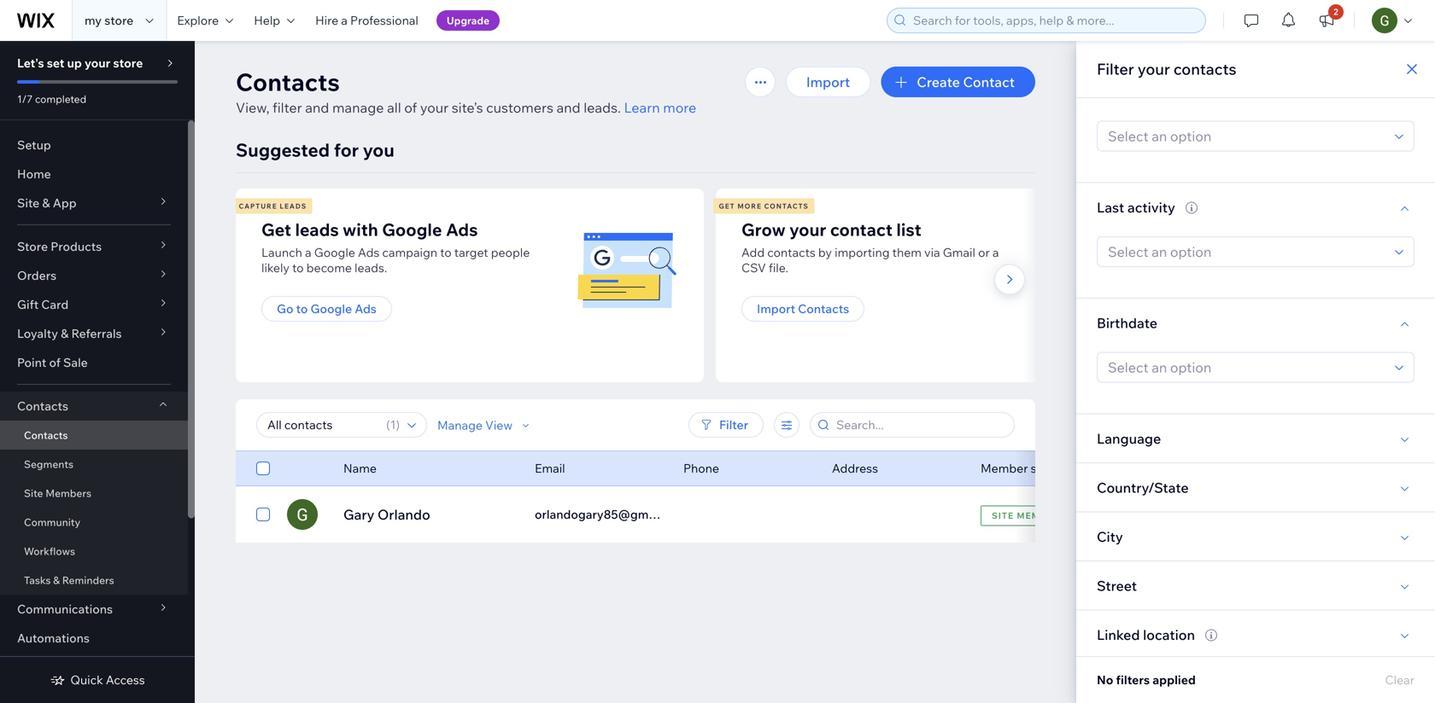 Task type: locate. For each thing, give the bounding box(es) containing it.
a inside grow your contact list add contacts by importing them via gmail or a csv file.
[[993, 245, 999, 260]]

your left site's
[[420, 99, 449, 116]]

upgrade button
[[436, 10, 500, 31]]

go to google ads button
[[261, 296, 392, 322]]

1 vertical spatial of
[[49, 355, 61, 370]]

0 vertical spatial select an option field
[[1103, 122, 1390, 151]]

ads down get leads with google ads launch a google ads campaign to target people likely to become leads.
[[355, 302, 377, 317]]

contacts inside contacts link
[[24, 429, 68, 442]]

2 and from the left
[[557, 99, 581, 116]]

0 vertical spatial &
[[42, 196, 50, 211]]

street
[[1097, 578, 1137, 595]]

contacts up "created"
[[1174, 59, 1237, 79]]

gift
[[17, 297, 39, 312]]

setup link
[[0, 131, 188, 160]]

)
[[396, 418, 400, 433]]

leads. inside contacts view, filter and manage all of your site's customers and leads. learn more
[[584, 99, 621, 116]]

import inside import contacts button
[[757, 302, 795, 317]]

leads. left learn
[[584, 99, 621, 116]]

and
[[305, 99, 329, 116], [557, 99, 581, 116]]

card
[[41, 297, 69, 312]]

my store
[[85, 13, 133, 28]]

(
[[386, 418, 390, 433]]

1 horizontal spatial filter
[[1097, 59, 1134, 79]]

store products
[[17, 239, 102, 254]]

1 vertical spatial leads.
[[355, 261, 387, 276]]

go to google ads
[[277, 302, 377, 317]]

contacts inside the contacts popup button
[[17, 399, 68, 414]]

add
[[742, 245, 765, 260]]

& for site
[[42, 196, 50, 211]]

1 vertical spatial site
[[24, 487, 43, 500]]

orders
[[17, 268, 57, 283]]

filter button
[[689, 413, 764, 438]]

1 horizontal spatial import
[[806, 73, 850, 91]]

your up contact created
[[1138, 59, 1170, 79]]

0 horizontal spatial a
[[305, 245, 311, 260]]

& inside dropdown button
[[61, 326, 69, 341]]

to left target
[[440, 245, 452, 260]]

hire a professional link
[[305, 0, 429, 41]]

&
[[42, 196, 50, 211], [61, 326, 69, 341], [53, 575, 60, 587]]

of left sale
[[49, 355, 61, 370]]

Search... field
[[831, 413, 1009, 437]]

2 vertical spatial google
[[311, 302, 352, 317]]

leads. down with
[[355, 261, 387, 276]]

point of sale
[[17, 355, 88, 370]]

import inside import button
[[806, 73, 850, 91]]

contacts down by
[[798, 302, 849, 317]]

0 vertical spatial site
[[17, 196, 40, 211]]

and right filter
[[305, 99, 329, 116]]

& inside popup button
[[42, 196, 50, 211]]

list
[[233, 189, 1191, 383]]

google
[[382, 219, 442, 240], [314, 245, 355, 260], [311, 302, 352, 317]]

1 horizontal spatial &
[[53, 575, 60, 587]]

tasks & reminders
[[24, 575, 114, 587]]

up
[[67, 56, 82, 70]]

site down member status
[[992, 511, 1014, 522]]

go
[[277, 302, 293, 317]]

orlando
[[378, 507, 430, 524]]

1 vertical spatial filter
[[719, 418, 748, 433]]

site members link
[[0, 479, 188, 508]]

leads.
[[584, 99, 621, 116], [355, 261, 387, 276]]

create contact
[[917, 73, 1015, 91]]

your right the up
[[85, 56, 110, 70]]

1 horizontal spatial contacts
[[1174, 59, 1237, 79]]

import
[[806, 73, 850, 91], [757, 302, 795, 317]]

contacts up file.
[[767, 245, 816, 260]]

tasks & reminders link
[[0, 566, 188, 595]]

applied
[[1153, 673, 1196, 688]]

import for import
[[806, 73, 850, 91]]

contact created
[[1097, 83, 1201, 100]]

to right go
[[296, 302, 308, 317]]

created
[[1152, 83, 1201, 100]]

capture leads
[[239, 202, 307, 211]]

store down "my store"
[[113, 56, 143, 70]]

1 vertical spatial select an option field
[[1103, 238, 1390, 267]]

ads up target
[[446, 219, 478, 240]]

0 vertical spatial contacts
[[1174, 59, 1237, 79]]

create
[[917, 73, 960, 91]]

google down become
[[311, 302, 352, 317]]

of inside sidebar element
[[49, 355, 61, 370]]

a right the or
[[993, 245, 999, 260]]

& left app at the left of page
[[42, 196, 50, 211]]

site & app
[[17, 196, 77, 211]]

upgrade
[[447, 14, 490, 27]]

site down "segments"
[[24, 487, 43, 500]]

( 1 )
[[386, 418, 400, 433]]

gift card button
[[0, 290, 188, 320]]

linked location
[[1097, 627, 1195, 644]]

segments
[[24, 458, 73, 471]]

0 horizontal spatial leads.
[[355, 261, 387, 276]]

& for loyalty
[[61, 326, 69, 341]]

import for import contacts
[[757, 302, 795, 317]]

& right loyalty
[[61, 326, 69, 341]]

1 vertical spatial store
[[113, 56, 143, 70]]

to
[[440, 245, 452, 260], [292, 261, 304, 276], [296, 302, 308, 317]]

select an option field for last activity
[[1103, 238, 1390, 267]]

quick
[[70, 673, 103, 688]]

google inside go to google ads button
[[311, 302, 352, 317]]

google up become
[[314, 245, 355, 260]]

2 vertical spatial select an option field
[[1103, 353, 1390, 382]]

app
[[53, 196, 77, 211]]

of right 'all'
[[404, 99, 417, 116]]

0 horizontal spatial of
[[49, 355, 61, 370]]

1 horizontal spatial leads.
[[584, 99, 621, 116]]

site
[[17, 196, 40, 211], [24, 487, 43, 500], [992, 511, 1014, 522]]

& for tasks
[[53, 575, 60, 587]]

community link
[[0, 508, 188, 537]]

your up by
[[790, 219, 826, 240]]

grow your contact list add contacts by importing them via gmail or a csv file.
[[742, 219, 999, 276]]

0 horizontal spatial and
[[305, 99, 329, 116]]

0 horizontal spatial import
[[757, 302, 795, 317]]

contact right create
[[963, 73, 1015, 91]]

orders button
[[0, 261, 188, 290]]

contact
[[963, 73, 1015, 91], [1097, 83, 1149, 100]]

more
[[738, 202, 762, 211]]

site down home
[[17, 196, 40, 211]]

csv
[[742, 261, 766, 276]]

contacts up "segments"
[[24, 429, 68, 442]]

member down status at the bottom
[[1017, 511, 1060, 522]]

0 vertical spatial google
[[382, 219, 442, 240]]

1 select an option field from the top
[[1103, 122, 1390, 151]]

1 horizontal spatial and
[[557, 99, 581, 116]]

contacts
[[1174, 59, 1237, 79], [767, 245, 816, 260]]

store
[[104, 13, 133, 28], [113, 56, 143, 70]]

None checkbox
[[256, 459, 270, 479], [256, 505, 270, 525], [256, 459, 270, 479], [256, 505, 270, 525]]

and right the customers
[[557, 99, 581, 116]]

import button
[[786, 67, 871, 97]]

contacts view, filter and manage all of your site's customers and leads. learn more
[[236, 67, 696, 116]]

member left status at the bottom
[[981, 461, 1028, 476]]

contacts up filter
[[236, 67, 340, 97]]

1 vertical spatial import
[[757, 302, 795, 317]]

import contacts
[[757, 302, 849, 317]]

0 horizontal spatial filter
[[719, 418, 748, 433]]

0 vertical spatial ads
[[446, 219, 478, 240]]

email
[[535, 461, 565, 476]]

store right the my
[[104, 13, 133, 28]]

Select an option field
[[1103, 122, 1390, 151], [1103, 238, 1390, 267], [1103, 353, 1390, 382]]

leads
[[295, 219, 339, 240]]

0 vertical spatial of
[[404, 99, 417, 116]]

google up campaign
[[382, 219, 442, 240]]

0 vertical spatial filter
[[1097, 59, 1134, 79]]

Search for tools, apps, help & more... field
[[908, 9, 1200, 32]]

import contacts button
[[742, 296, 865, 322]]

referrals
[[71, 326, 122, 341]]

2 horizontal spatial &
[[61, 326, 69, 341]]

2 horizontal spatial a
[[993, 245, 999, 260]]

0 horizontal spatial &
[[42, 196, 50, 211]]

member
[[981, 461, 1028, 476], [1017, 511, 1060, 522]]

2 vertical spatial site
[[992, 511, 1014, 522]]

0 vertical spatial import
[[806, 73, 850, 91]]

1 horizontal spatial of
[[404, 99, 417, 116]]

to down the launch
[[292, 261, 304, 276]]

2 select an option field from the top
[[1103, 238, 1390, 267]]

0 vertical spatial leads.
[[584, 99, 621, 116]]

filter inside button
[[719, 418, 748, 433]]

2 vertical spatial to
[[296, 302, 308, 317]]

point
[[17, 355, 46, 370]]

0 horizontal spatial contacts
[[767, 245, 816, 260]]

get
[[719, 202, 735, 211]]

my
[[85, 13, 102, 28]]

2 vertical spatial ads
[[355, 302, 377, 317]]

0 horizontal spatial contact
[[963, 73, 1015, 91]]

suggested
[[236, 139, 330, 161]]

filters
[[1116, 673, 1150, 688]]

contacts inside import contacts button
[[798, 302, 849, 317]]

linked
[[1097, 627, 1140, 644]]

tasks
[[24, 575, 51, 587]]

1 vertical spatial contacts
[[767, 245, 816, 260]]

a down leads
[[305, 245, 311, 260]]

a inside get leads with google ads launch a google ads campaign to target people likely to become leads.
[[305, 245, 311, 260]]

ads down with
[[358, 245, 380, 260]]

1 vertical spatial &
[[61, 326, 69, 341]]

a right hire
[[341, 13, 348, 28]]

your inside contacts view, filter and manage all of your site's customers and leads. learn more
[[420, 99, 449, 116]]

site inside popup button
[[17, 196, 40, 211]]

contacts down the point of sale
[[17, 399, 68, 414]]

manage
[[437, 418, 483, 433]]

importing
[[835, 245, 890, 260]]

filter for filter your contacts
[[1097, 59, 1134, 79]]

& right tasks
[[53, 575, 60, 587]]

contact down filter your contacts
[[1097, 83, 1149, 100]]

capture
[[239, 202, 277, 211]]

2 vertical spatial &
[[53, 575, 60, 587]]

site's
[[452, 99, 483, 116]]

completed
[[35, 93, 86, 106]]



Task type: vqa. For each thing, say whether or not it's contained in the screenshot.
'Manage' inside Sidebar element
no



Task type: describe. For each thing, give the bounding box(es) containing it.
create contact button
[[881, 67, 1035, 97]]

target
[[454, 245, 488, 260]]

member status
[[981, 461, 1065, 476]]

communications button
[[0, 595, 188, 625]]

leads
[[280, 202, 307, 211]]

1 vertical spatial to
[[292, 261, 304, 276]]

filter
[[273, 99, 302, 116]]

to inside go to google ads button
[[296, 302, 308, 317]]

phone
[[683, 461, 719, 476]]

1 vertical spatial google
[[314, 245, 355, 260]]

1 vertical spatial member
[[1017, 511, 1060, 522]]

1 horizontal spatial contact
[[1097, 83, 1149, 100]]

people
[[491, 245, 530, 260]]

1 and from the left
[[305, 99, 329, 116]]

hire a professional
[[315, 13, 419, 28]]

campaign
[[382, 245, 437, 260]]

loyalty & referrals
[[17, 326, 122, 341]]

contacts inside grow your contact list add contacts by importing them via gmail or a csv file.
[[767, 245, 816, 260]]

sidebar element
[[0, 41, 195, 704]]

leads. inside get leads with google ads launch a google ads campaign to target people likely to become leads.
[[355, 261, 387, 276]]

contacts inside contacts view, filter and manage all of your site's customers and leads. learn more
[[236, 67, 340, 97]]

last
[[1097, 199, 1125, 216]]

activity
[[1128, 199, 1175, 216]]

point of sale link
[[0, 349, 188, 378]]

of inside contacts view, filter and manage all of your site's customers and leads. learn more
[[404, 99, 417, 116]]

1 vertical spatial ads
[[358, 245, 380, 260]]

gift card
[[17, 297, 69, 312]]

automations link
[[0, 625, 188, 654]]

learn
[[624, 99, 660, 116]]

status
[[1031, 461, 1065, 476]]

store products button
[[0, 232, 188, 261]]

0 vertical spatial store
[[104, 13, 133, 28]]

become
[[306, 261, 352, 276]]

launch
[[261, 245, 302, 260]]

no filters applied
[[1097, 673, 1196, 688]]

contact inside create contact button
[[963, 73, 1015, 91]]

ads inside button
[[355, 302, 377, 317]]

contacts button
[[0, 392, 188, 421]]

filter for filter
[[719, 418, 748, 433]]

loyalty & referrals button
[[0, 320, 188, 349]]

loyalty
[[17, 326, 58, 341]]

segments link
[[0, 450, 188, 479]]

via
[[924, 245, 940, 260]]

orlandogary85@gmail.com
[[535, 507, 689, 522]]

list
[[897, 219, 922, 240]]

learn more button
[[624, 97, 696, 118]]

quick access button
[[50, 673, 145, 689]]

workflows
[[24, 545, 75, 558]]

help
[[254, 13, 280, 28]]

more
[[663, 99, 696, 116]]

1
[[390, 418, 396, 433]]

likely
[[261, 261, 290, 276]]

automations
[[17, 631, 90, 646]]

workflows link
[[0, 537, 188, 566]]

gary orlando image
[[287, 500, 318, 531]]

site & app button
[[0, 189, 188, 218]]

them
[[892, 245, 922, 260]]

city
[[1097, 529, 1123, 546]]

customers
[[486, 99, 553, 116]]

explore
[[177, 13, 219, 28]]

you
[[363, 139, 395, 161]]

select an option field for contact created
[[1103, 122, 1390, 151]]

manage
[[332, 99, 384, 116]]

suggested for you
[[236, 139, 395, 161]]

site for site member
[[992, 511, 1014, 522]]

grow
[[742, 219, 786, 240]]

let's set up your store
[[17, 56, 143, 70]]

country/state
[[1097, 479, 1189, 497]]

setup
[[17, 138, 51, 152]]

or
[[978, 245, 990, 260]]

all
[[387, 99, 401, 116]]

access
[[106, 673, 145, 688]]

home
[[17, 167, 51, 182]]

members
[[45, 487, 91, 500]]

1/7 completed
[[17, 93, 86, 106]]

site for site members
[[24, 487, 43, 500]]

store inside sidebar element
[[113, 56, 143, 70]]

site for site & app
[[17, 196, 40, 211]]

contacts
[[764, 202, 809, 211]]

0 vertical spatial member
[[981, 461, 1028, 476]]

contacts link
[[0, 421, 188, 450]]

gary orlando
[[343, 507, 430, 524]]

reminders
[[62, 575, 114, 587]]

2
[[1334, 6, 1339, 17]]

3 select an option field from the top
[[1103, 353, 1390, 382]]

sale
[[63, 355, 88, 370]]

get leads with google ads launch a google ads campaign to target people likely to become leads.
[[261, 219, 530, 276]]

address
[[832, 461, 878, 476]]

Unsaved view field
[[262, 413, 381, 437]]

0 vertical spatial to
[[440, 245, 452, 260]]

gary
[[343, 507, 375, 524]]

your inside sidebar element
[[85, 56, 110, 70]]

birthdate
[[1097, 315, 1158, 332]]

your inside grow your contact list add contacts by importing them via gmail or a csv file.
[[790, 219, 826, 240]]

site member
[[992, 511, 1060, 522]]

by
[[818, 245, 832, 260]]

contact
[[830, 219, 893, 240]]

1 horizontal spatial a
[[341, 13, 348, 28]]

file.
[[769, 261, 788, 276]]

set
[[47, 56, 64, 70]]

professional
[[350, 13, 419, 28]]

list containing get leads with google ads
[[233, 189, 1191, 383]]

1/7
[[17, 93, 33, 106]]

communications
[[17, 602, 113, 617]]

filter your contacts
[[1097, 59, 1237, 79]]

no
[[1097, 673, 1114, 688]]



